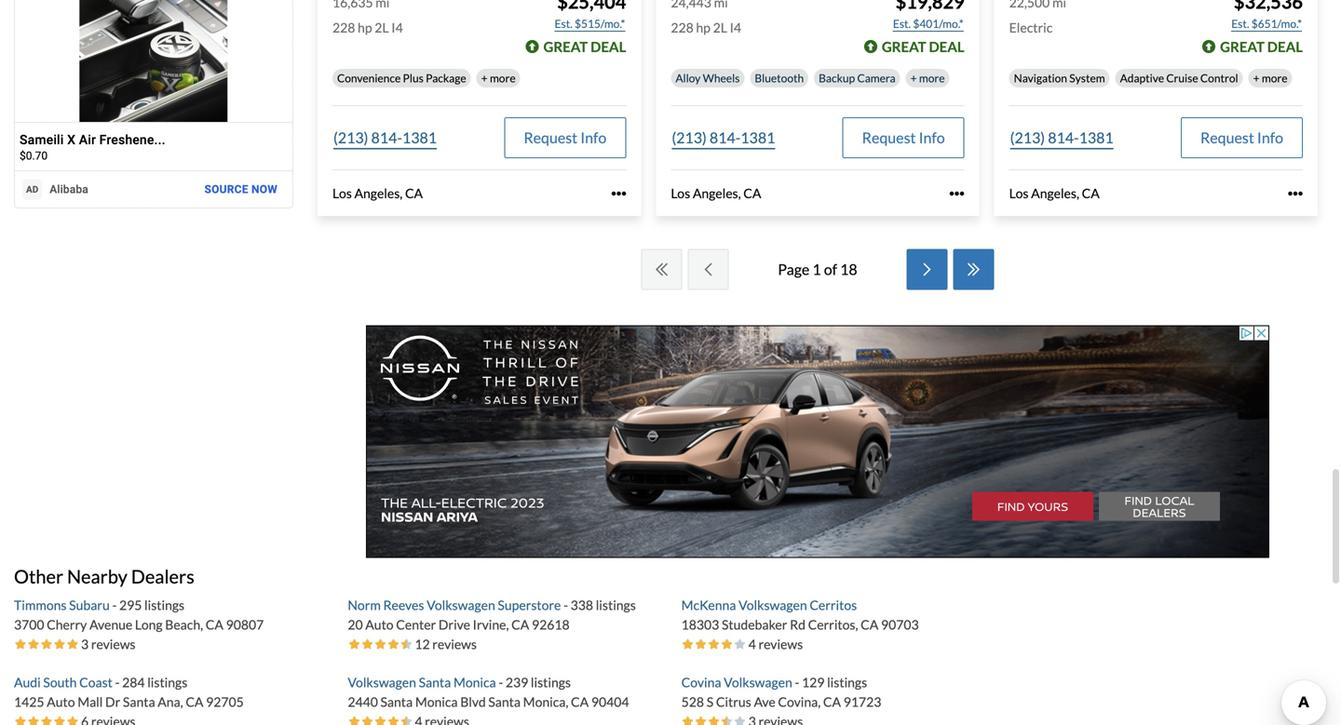 Task type: describe. For each thing, give the bounding box(es) containing it.
timmons subaru - 295 listings
[[14, 598, 185, 614]]

reeves
[[383, 598, 424, 614]]

control
[[1201, 71, 1239, 85]]

system
[[1070, 71, 1106, 85]]

814- for system
[[1048, 129, 1079, 147]]

129
[[802, 675, 825, 691]]

chevron right image
[[918, 262, 937, 277]]

rd
[[790, 617, 806, 633]]

hp for alloy
[[696, 20, 711, 36]]

reviews for center
[[433, 637, 477, 653]]

814- for plus
[[371, 129, 402, 147]]

4
[[749, 637, 756, 653]]

monica for -
[[454, 675, 496, 691]]

chevron left image
[[699, 262, 718, 277]]

- left 338
[[564, 598, 568, 614]]

12
[[415, 637, 430, 653]]

great deal for $515/mo.*
[[544, 38, 626, 55]]

3700 cherry avenue long beach, ca 90807
[[14, 617, 264, 633]]

info for bluetooth
[[919, 129, 945, 147]]

$515/mo.*
[[575, 17, 625, 30]]

18303
[[682, 617, 720, 633]]

request info button for bluetooth
[[843, 118, 965, 158]]

info for + more
[[581, 129, 607, 147]]

est. for est. $651/mo.*
[[1232, 17, 1250, 30]]

wheels
[[703, 71, 740, 85]]

volkswagen up 20 auto center drive irvine, ca 92618
[[427, 598, 495, 614]]

$651/mo.*
[[1252, 17, 1303, 30]]

norm reeves volkswagen superstore - 338 listings
[[348, 598, 636, 614]]

91723
[[844, 695, 882, 711]]

chevron double right image
[[965, 262, 984, 277]]

coast
[[79, 675, 113, 691]]

228 for convenience plus package
[[333, 20, 355, 36]]

90807
[[226, 617, 264, 633]]

1
[[813, 261, 821, 279]]

est. for est. $515/mo.*
[[555, 17, 573, 30]]

angeles, for alloy
[[693, 186, 741, 201]]

(213) 814-1381 button for wheels
[[671, 118, 776, 158]]

volkswagen up studebaker
[[739, 598, 807, 614]]

- left 284
[[115, 675, 120, 691]]

528
[[682, 695, 704, 711]]

3 more from the left
[[1262, 71, 1288, 85]]

adaptive cruise control
[[1120, 71, 1239, 85]]

alloy wheels
[[676, 71, 740, 85]]

star half image for monica
[[400, 716, 413, 726]]

plus
[[403, 71, 424, 85]]

dr
[[105, 695, 120, 711]]

cherry
[[47, 617, 87, 633]]

listings up long
[[144, 598, 185, 614]]

los angeles, ca for navigation
[[1010, 186, 1100, 201]]

est. $515/mo.* button
[[554, 15, 626, 33]]

- left 239
[[499, 675, 503, 691]]

listings up monica,
[[531, 675, 571, 691]]

of
[[824, 261, 838, 279]]

blvd
[[460, 695, 486, 711]]

citrus
[[716, 695, 752, 711]]

angeles, for navigation
[[1032, 186, 1080, 201]]

volkswagen santa monica - 239 listings
[[348, 675, 571, 691]]

monica,
[[523, 695, 569, 711]]

228 hp 2l i4 for alloy
[[671, 20, 742, 36]]

90404
[[591, 695, 629, 711]]

1 more from the left
[[490, 71, 516, 85]]

92705
[[206, 695, 244, 711]]

santa down 12 reviews
[[419, 675, 451, 691]]

est. $651/mo.* button
[[1231, 15, 1303, 33]]

covina
[[682, 675, 722, 691]]

(213) 814-1381 button for system
[[1010, 118, 1115, 158]]

- left 295
[[112, 598, 117, 614]]

i4 for plus
[[392, 20, 403, 36]]

long
[[135, 617, 163, 633]]

south
[[43, 675, 77, 691]]

navigation system
[[1014, 71, 1106, 85]]

avenue
[[89, 617, 133, 633]]

1 + from the left
[[481, 71, 488, 85]]

2l for alloy
[[713, 20, 728, 36]]

dealers
[[131, 566, 195, 589]]

norm
[[348, 598, 381, 614]]

electric
[[1010, 20, 1053, 36]]

request for adaptive cruise control
[[1201, 129, 1255, 147]]

12 reviews
[[415, 637, 477, 653]]

4 reviews
[[749, 637, 803, 653]]

covina volkswagen - 129 listings
[[682, 675, 868, 691]]

18303 studebaker rd cerritos, ca 90703
[[682, 617, 919, 633]]

est. $401/mo.* button
[[892, 15, 965, 33]]

239
[[506, 675, 528, 691]]

studebaker
[[722, 617, 788, 633]]

request info for bluetooth
[[862, 129, 945, 147]]

3700
[[14, 617, 44, 633]]

superstore
[[498, 598, 561, 614]]

(213) 814-1381 for wheels
[[672, 129, 776, 147]]

info for adaptive cruise control
[[1258, 129, 1284, 147]]

santa down "volkswagen santa monica" link
[[381, 695, 413, 711]]

camera
[[858, 71, 896, 85]]

20 auto center drive irvine, ca 92618
[[348, 617, 570, 633]]

1425 auto mall dr santa ana, ca 92705
[[14, 695, 244, 711]]

reviews for rd
[[759, 637, 803, 653]]

package
[[426, 71, 466, 85]]

los for convenience plus package
[[333, 186, 352, 201]]

request info for + more
[[524, 129, 607, 147]]

other
[[14, 566, 63, 589]]

284
[[122, 675, 145, 691]]

audi south coast - 284 listings
[[14, 675, 188, 691]]

cruise
[[1167, 71, 1199, 85]]

convenience
[[337, 71, 401, 85]]

angeles, for convenience
[[355, 186, 403, 201]]

92618
[[532, 617, 570, 633]]

los for navigation system
[[1010, 186, 1029, 201]]

monica for blvd
[[415, 695, 458, 711]]

santa down 239
[[489, 695, 521, 711]]

los angeles, ca for convenience
[[333, 186, 423, 201]]

auto for reeves
[[365, 617, 394, 633]]

20
[[348, 617, 363, 633]]



Task type: locate. For each thing, give the bounding box(es) containing it.
more down $651/mo.*
[[1262, 71, 1288, 85]]

1 (213) 814-1381 from the left
[[334, 129, 437, 147]]

center
[[396, 617, 436, 633]]

1 est. from the left
[[555, 17, 573, 30]]

1381 down plus on the top left
[[402, 129, 437, 147]]

+ more right control
[[1254, 71, 1288, 85]]

info
[[581, 129, 607, 147], [919, 129, 945, 147], [1258, 129, 1284, 147]]

3 1381 from the left
[[1079, 129, 1114, 147]]

other nearby dealers
[[14, 566, 195, 589]]

2 great from the left
[[882, 38, 927, 55]]

0 horizontal spatial request
[[524, 129, 578, 147]]

1 horizontal spatial request info
[[862, 129, 945, 147]]

2 more from the left
[[919, 71, 945, 85]]

star half image
[[400, 638, 413, 651], [400, 716, 413, 726], [721, 716, 734, 726]]

2 horizontal spatial great
[[1221, 38, 1265, 55]]

star half image down "volkswagen santa monica" link
[[400, 716, 413, 726]]

2 (213) from the left
[[672, 129, 707, 147]]

2 228 from the left
[[671, 20, 694, 36]]

request info for adaptive cruise control
[[1201, 129, 1284, 147]]

814- down "wheels"
[[710, 129, 741, 147]]

2 horizontal spatial info
[[1258, 129, 1284, 147]]

+ more right camera
[[911, 71, 945, 85]]

1 228 from the left
[[333, 20, 355, 36]]

star image
[[27, 638, 40, 651], [40, 638, 53, 651], [53, 638, 66, 651], [348, 638, 361, 651], [361, 638, 374, 651], [374, 638, 387, 651], [400, 638, 413, 651], [695, 638, 708, 651], [721, 638, 734, 651], [734, 638, 747, 651], [53, 716, 66, 726], [374, 716, 387, 726], [400, 716, 413, 726], [708, 716, 721, 726], [734, 716, 747, 726]]

i4 up "wheels"
[[730, 20, 742, 36]]

1 228 hp 2l i4 from the left
[[333, 20, 403, 36]]

backup camera
[[819, 71, 896, 85]]

228 hp 2l i4 up alloy wheels
[[671, 20, 742, 36]]

(213) 814-1381 button for plus
[[333, 118, 438, 158]]

0 horizontal spatial 228 hp 2l i4
[[333, 20, 403, 36]]

2l up convenience
[[375, 20, 389, 36]]

3 request from the left
[[1201, 129, 1255, 147]]

-
[[112, 598, 117, 614], [564, 598, 568, 614], [115, 675, 120, 691], [499, 675, 503, 691], [795, 675, 800, 691]]

2l for convenience
[[375, 20, 389, 36]]

hp up convenience
[[358, 20, 372, 36]]

1 angeles, from the left
[[355, 186, 403, 201]]

0 horizontal spatial info
[[581, 129, 607, 147]]

request info button for adaptive cruise control
[[1181, 118, 1303, 158]]

228 up alloy
[[671, 20, 694, 36]]

0 horizontal spatial hp
[[358, 20, 372, 36]]

3 reviews from the left
[[759, 637, 803, 653]]

i4 up convenience plus package
[[392, 20, 403, 36]]

1 horizontal spatial los angeles, ca
[[671, 186, 762, 201]]

2 814- from the left
[[710, 129, 741, 147]]

backup
[[819, 71, 855, 85]]

hp for convenience
[[358, 20, 372, 36]]

0 horizontal spatial los
[[333, 186, 352, 201]]

request
[[524, 129, 578, 147], [862, 129, 916, 147], [1201, 129, 1255, 147]]

listings up ana, in the bottom of the page
[[147, 675, 188, 691]]

1 + more from the left
[[481, 71, 516, 85]]

0 horizontal spatial (213) 814-1381 button
[[333, 118, 438, 158]]

navigation
[[1014, 71, 1068, 85]]

2 great deal from the left
[[882, 38, 965, 55]]

request for bluetooth
[[862, 129, 916, 147]]

1 request info from the left
[[524, 129, 607, 147]]

1 reviews from the left
[[91, 637, 136, 653]]

+ right "package"
[[481, 71, 488, 85]]

drive
[[439, 617, 470, 633]]

irvine,
[[473, 617, 509, 633]]

(213) 814-1381 for plus
[[334, 129, 437, 147]]

reviews for avenue
[[91, 637, 136, 653]]

+ more
[[481, 71, 516, 85], [911, 71, 945, 85], [1254, 71, 1288, 85]]

1 horizontal spatial + more
[[911, 71, 945, 85]]

1 horizontal spatial +
[[911, 71, 917, 85]]

1 horizontal spatial angeles,
[[693, 186, 741, 201]]

star half image down 'citrus'
[[721, 716, 734, 726]]

reviews down avenue
[[91, 637, 136, 653]]

0 horizontal spatial i4
[[392, 20, 403, 36]]

ana,
[[158, 695, 183, 711]]

2 horizontal spatial (213)
[[1011, 129, 1045, 147]]

(213) for convenience
[[334, 129, 368, 147]]

3 los angeles, ca from the left
[[1010, 186, 1100, 201]]

3
[[81, 637, 89, 653]]

0 horizontal spatial 814-
[[371, 129, 402, 147]]

request info
[[524, 129, 607, 147], [862, 129, 945, 147], [1201, 129, 1284, 147]]

2 info from the left
[[919, 129, 945, 147]]

ave
[[754, 695, 776, 711]]

los angeles, ca
[[333, 186, 423, 201], [671, 186, 762, 201], [1010, 186, 1100, 201]]

0 horizontal spatial advertisement region
[[14, 0, 293, 209]]

ca
[[405, 186, 423, 201], [744, 186, 762, 201], [1082, 186, 1100, 201], [206, 617, 223, 633], [512, 617, 529, 633], [861, 617, 879, 633], [186, 695, 204, 711], [571, 695, 589, 711], [824, 695, 841, 711]]

- left 129
[[795, 675, 800, 691]]

90703
[[881, 617, 919, 633]]

+ right camera
[[911, 71, 917, 85]]

nearby
[[67, 566, 128, 589]]

star half image left 12
[[400, 638, 413, 651]]

2 request from the left
[[862, 129, 916, 147]]

advertisement region
[[14, 0, 293, 209], [366, 326, 1270, 559]]

request info button for + more
[[504, 118, 626, 158]]

528 s citrus ave covina, ca 91723
[[682, 695, 882, 711]]

1 los from the left
[[333, 186, 352, 201]]

great deal down est. $515/mo.* button
[[544, 38, 626, 55]]

2 horizontal spatial los
[[1010, 186, 1029, 201]]

deal for $401/mo.*
[[929, 38, 965, 55]]

2440
[[348, 695, 378, 711]]

deal down "$401/mo.*"
[[929, 38, 965, 55]]

ellipsis h image
[[612, 186, 626, 201]]

814- for wheels
[[710, 129, 741, 147]]

1381 for system
[[1079, 129, 1114, 147]]

2 horizontal spatial more
[[1262, 71, 1288, 85]]

subaru
[[69, 598, 110, 614]]

2 est. from the left
[[893, 17, 911, 30]]

2 horizontal spatial 1381
[[1079, 129, 1114, 147]]

est. left $515/mo.*
[[555, 17, 573, 30]]

3 request info from the left
[[1201, 129, 1284, 147]]

18
[[841, 261, 858, 279]]

228 up convenience
[[333, 20, 355, 36]]

814- down navigation system
[[1048, 129, 1079, 147]]

great deal for $401/mo.*
[[882, 38, 965, 55]]

1 horizontal spatial advertisement region
[[366, 326, 1270, 559]]

great deal down the est. $401/mo.* button
[[882, 38, 965, 55]]

(213)
[[334, 129, 368, 147], [672, 129, 707, 147], [1011, 129, 1045, 147]]

est. $401/mo.*
[[893, 17, 964, 30]]

1 great deal from the left
[[544, 38, 626, 55]]

chevron double left image
[[652, 262, 671, 277]]

1381 down bluetooth
[[741, 129, 776, 147]]

los angeles, ca for alloy
[[671, 186, 762, 201]]

0 horizontal spatial 228
[[333, 20, 355, 36]]

0 horizontal spatial auto
[[47, 695, 75, 711]]

est. $651/mo.*
[[1232, 17, 1303, 30]]

0 horizontal spatial 2l
[[375, 20, 389, 36]]

deal
[[591, 38, 626, 55], [929, 38, 965, 55], [1268, 38, 1303, 55]]

2 horizontal spatial los angeles, ca
[[1010, 186, 1100, 201]]

2 horizontal spatial angeles,
[[1032, 186, 1080, 201]]

deal for $651/mo.*
[[1268, 38, 1303, 55]]

norm reeves volkswagen superstore link
[[348, 598, 564, 614]]

2440 santa monica blvd santa monica, ca 90404
[[348, 695, 629, 711]]

814- down convenience plus package
[[371, 129, 402, 147]]

1 horizontal spatial hp
[[696, 20, 711, 36]]

2 horizontal spatial request
[[1201, 129, 1255, 147]]

2 hp from the left
[[696, 20, 711, 36]]

0 vertical spatial auto
[[365, 617, 394, 633]]

listings right 338
[[596, 598, 636, 614]]

i4 for wheels
[[730, 20, 742, 36]]

3 est. from the left
[[1232, 17, 1250, 30]]

monica
[[454, 675, 496, 691], [415, 695, 458, 711]]

great down the est. $401/mo.* button
[[882, 38, 927, 55]]

page 1 of 18
[[778, 261, 858, 279]]

1 horizontal spatial request info button
[[843, 118, 965, 158]]

request for + more
[[524, 129, 578, 147]]

338
[[571, 598, 594, 614]]

2l up "wheels"
[[713, 20, 728, 36]]

2 angeles, from the left
[[693, 186, 741, 201]]

2 1381 from the left
[[741, 129, 776, 147]]

hp up alloy wheels
[[696, 20, 711, 36]]

2 horizontal spatial request info button
[[1181, 118, 1303, 158]]

0 vertical spatial advertisement region
[[14, 0, 293, 209]]

page
[[778, 261, 810, 279]]

2 horizontal spatial reviews
[[759, 637, 803, 653]]

est. for est. $401/mo.*
[[893, 17, 911, 30]]

mckenna
[[682, 598, 736, 614]]

3 info from the left
[[1258, 129, 1284, 147]]

1 horizontal spatial reviews
[[433, 637, 477, 653]]

2 request info from the left
[[862, 129, 945, 147]]

3 great deal from the left
[[1221, 38, 1303, 55]]

request info button
[[504, 118, 626, 158], [843, 118, 965, 158], [1181, 118, 1303, 158]]

ellipsis h image
[[950, 186, 965, 201], [1289, 186, 1303, 201]]

0 horizontal spatial request info button
[[504, 118, 626, 158]]

1 horizontal spatial great deal
[[882, 38, 965, 55]]

228 hp 2l i4 up convenience
[[333, 20, 403, 36]]

est. $515/mo.*
[[555, 17, 625, 30]]

2 (213) 814-1381 button from the left
[[671, 118, 776, 158]]

great down est. $651/mo.* button
[[1221, 38, 1265, 55]]

convenience plus package
[[337, 71, 466, 85]]

2 horizontal spatial (213) 814-1381 button
[[1010, 118, 1115, 158]]

0 horizontal spatial great deal
[[544, 38, 626, 55]]

(213) 814-1381 button down "wheels"
[[671, 118, 776, 158]]

1381 down system
[[1079, 129, 1114, 147]]

$401/mo.*
[[913, 17, 964, 30]]

mckenna volkswagen cerritos link
[[682, 598, 857, 614]]

2 + from the left
[[911, 71, 917, 85]]

3 + from the left
[[1254, 71, 1260, 85]]

1 horizontal spatial 814-
[[710, 129, 741, 147]]

great deal down est. $651/mo.* button
[[1221, 38, 1303, 55]]

1 horizontal spatial (213) 814-1381 button
[[671, 118, 776, 158]]

monica down "volkswagen santa monica" link
[[415, 695, 458, 711]]

deal down $651/mo.*
[[1268, 38, 1303, 55]]

0 horizontal spatial ellipsis h image
[[950, 186, 965, 201]]

deal for $515/mo.*
[[591, 38, 626, 55]]

1 horizontal spatial (213)
[[672, 129, 707, 147]]

1 vertical spatial auto
[[47, 695, 75, 711]]

beach,
[[165, 617, 203, 633]]

star image
[[14, 638, 27, 651], [66, 638, 79, 651], [387, 638, 400, 651], [682, 638, 695, 651], [708, 638, 721, 651], [14, 716, 27, 726], [27, 716, 40, 726], [40, 716, 53, 726], [66, 716, 79, 726], [348, 716, 361, 726], [361, 716, 374, 726], [387, 716, 400, 726], [682, 716, 695, 726], [695, 716, 708, 726], [721, 716, 734, 726]]

1 814- from the left
[[371, 129, 402, 147]]

(213) 814-1381 down navigation system
[[1011, 129, 1114, 147]]

1 horizontal spatial more
[[919, 71, 945, 85]]

1 horizontal spatial request
[[862, 129, 916, 147]]

auto
[[365, 617, 394, 633], [47, 695, 75, 711]]

2 ellipsis h image from the left
[[1289, 186, 1303, 201]]

2 reviews from the left
[[433, 637, 477, 653]]

228 for alloy wheels
[[671, 20, 694, 36]]

0 horizontal spatial los angeles, ca
[[333, 186, 423, 201]]

2 i4 from the left
[[730, 20, 742, 36]]

covina,
[[778, 695, 821, 711]]

1 horizontal spatial great
[[882, 38, 927, 55]]

great for $515/mo.*
[[544, 38, 588, 55]]

more
[[490, 71, 516, 85], [919, 71, 945, 85], [1262, 71, 1288, 85]]

0 horizontal spatial 1381
[[402, 129, 437, 147]]

est.
[[555, 17, 573, 30], [893, 17, 911, 30], [1232, 17, 1250, 30]]

2 228 hp 2l i4 from the left
[[671, 20, 742, 36]]

(213) 814-1381 button
[[333, 118, 438, 158], [671, 118, 776, 158], [1010, 118, 1115, 158]]

0 horizontal spatial more
[[490, 71, 516, 85]]

1381 for wheels
[[741, 129, 776, 147]]

3 los from the left
[[1010, 186, 1029, 201]]

alloy
[[676, 71, 701, 85]]

auto down the south
[[47, 695, 75, 711]]

228 hp 2l i4 for convenience
[[333, 20, 403, 36]]

3 814- from the left
[[1048, 129, 1079, 147]]

auto right 20
[[365, 617, 394, 633]]

ellipsis h image for electric
[[1289, 186, 1303, 201]]

3 + more from the left
[[1254, 71, 1288, 85]]

reviews down drive
[[433, 637, 477, 653]]

+ more right "package"
[[481, 71, 516, 85]]

audi
[[14, 675, 41, 691]]

1 horizontal spatial 2l
[[713, 20, 728, 36]]

1 deal from the left
[[591, 38, 626, 55]]

1 horizontal spatial info
[[919, 129, 945, 147]]

3 deal from the left
[[1268, 38, 1303, 55]]

1 i4 from the left
[[392, 20, 403, 36]]

2 2l from the left
[[713, 20, 728, 36]]

0 horizontal spatial (213)
[[334, 129, 368, 147]]

volkswagen up 2440
[[348, 675, 416, 691]]

more down the est. $401/mo.* button
[[919, 71, 945, 85]]

1 horizontal spatial los
[[671, 186, 691, 201]]

1 info from the left
[[581, 129, 607, 147]]

(213) 814-1381 down convenience
[[334, 129, 437, 147]]

great deal
[[544, 38, 626, 55], [882, 38, 965, 55], [1221, 38, 1303, 55]]

0 horizontal spatial reviews
[[91, 637, 136, 653]]

s
[[707, 695, 714, 711]]

est. left $651/mo.*
[[1232, 17, 1250, 30]]

3 request info button from the left
[[1181, 118, 1303, 158]]

1 horizontal spatial deal
[[929, 38, 965, 55]]

adaptive
[[1120, 71, 1165, 85]]

request info button up ellipsis h image
[[504, 118, 626, 158]]

3 reviews
[[81, 637, 136, 653]]

listings up 91723 on the right bottom
[[827, 675, 868, 691]]

(213) down navigation
[[1011, 129, 1045, 147]]

(213) down alloy
[[672, 129, 707, 147]]

1 request from the left
[[524, 129, 578, 147]]

1 2l from the left
[[375, 20, 389, 36]]

1 horizontal spatial est.
[[893, 17, 911, 30]]

2 horizontal spatial great deal
[[1221, 38, 1303, 55]]

1 (213) 814-1381 button from the left
[[333, 118, 438, 158]]

auto for south
[[47, 695, 75, 711]]

angeles,
[[355, 186, 403, 201], [693, 186, 741, 201], [1032, 186, 1080, 201]]

1 los angeles, ca from the left
[[333, 186, 423, 201]]

santa down 284
[[123, 695, 155, 711]]

3 (213) 814-1381 from the left
[[1011, 129, 1114, 147]]

volkswagen santa monica link
[[348, 675, 499, 691]]

covina volkswagen link
[[682, 675, 795, 691]]

2 los from the left
[[671, 186, 691, 201]]

0 horizontal spatial (213) 814-1381
[[334, 129, 437, 147]]

mckenna volkswagen cerritos
[[682, 598, 857, 614]]

cerritos
[[810, 598, 857, 614]]

star half image for center
[[400, 638, 413, 651]]

2 horizontal spatial est.
[[1232, 17, 1250, 30]]

los
[[333, 186, 352, 201], [671, 186, 691, 201], [1010, 186, 1029, 201]]

1 1381 from the left
[[402, 129, 437, 147]]

request info button down camera
[[843, 118, 965, 158]]

(213) 814-1381 button down navigation system
[[1010, 118, 1115, 158]]

2 request info button from the left
[[843, 118, 965, 158]]

1 horizontal spatial i4
[[730, 20, 742, 36]]

1 great from the left
[[544, 38, 588, 55]]

2 horizontal spatial deal
[[1268, 38, 1303, 55]]

timmons subaru link
[[14, 598, 112, 614]]

295
[[119, 598, 142, 614]]

2 horizontal spatial + more
[[1254, 71, 1288, 85]]

2 horizontal spatial +
[[1254, 71, 1260, 85]]

1 hp from the left
[[358, 20, 372, 36]]

0 vertical spatial monica
[[454, 675, 496, 691]]

cerritos,
[[808, 617, 859, 633]]

3 (213) from the left
[[1011, 129, 1045, 147]]

mall
[[78, 695, 103, 711]]

1 horizontal spatial auto
[[365, 617, 394, 633]]

great deal for $651/mo.*
[[1221, 38, 1303, 55]]

2 horizontal spatial request info
[[1201, 129, 1284, 147]]

great for $401/mo.*
[[882, 38, 927, 55]]

2 (213) 814-1381 from the left
[[672, 129, 776, 147]]

reviews down 'rd'
[[759, 637, 803, 653]]

est. left "$401/mo.*"
[[893, 17, 911, 30]]

i4
[[392, 20, 403, 36], [730, 20, 742, 36]]

(213) 814-1381 button down convenience
[[333, 118, 438, 158]]

1425
[[14, 695, 44, 711]]

3 angeles, from the left
[[1032, 186, 1080, 201]]

more right "package"
[[490, 71, 516, 85]]

monica up blvd
[[454, 675, 496, 691]]

0 horizontal spatial deal
[[591, 38, 626, 55]]

2 horizontal spatial (213) 814-1381
[[1011, 129, 1114, 147]]

great down est. $515/mo.* button
[[544, 38, 588, 55]]

0 horizontal spatial + more
[[481, 71, 516, 85]]

audi south coast link
[[14, 675, 115, 691]]

great for $651/mo.*
[[1221, 38, 1265, 55]]

los for alloy wheels
[[671, 186, 691, 201]]

(213) for alloy
[[672, 129, 707, 147]]

ellipsis h image for 228 hp 2l i4
[[950, 186, 965, 201]]

1 horizontal spatial 228
[[671, 20, 694, 36]]

3 (213) 814-1381 button from the left
[[1010, 118, 1115, 158]]

1 (213) from the left
[[334, 129, 368, 147]]

1381
[[402, 129, 437, 147], [741, 129, 776, 147], [1079, 129, 1114, 147]]

2l
[[375, 20, 389, 36], [713, 20, 728, 36]]

2 deal from the left
[[929, 38, 965, 55]]

(213) down convenience
[[334, 129, 368, 147]]

request info button down control
[[1181, 118, 1303, 158]]

1 request info button from the left
[[504, 118, 626, 158]]

+
[[481, 71, 488, 85], [911, 71, 917, 85], [1254, 71, 1260, 85]]

(213) for navigation
[[1011, 129, 1045, 147]]

0 horizontal spatial +
[[481, 71, 488, 85]]

bluetooth
[[755, 71, 804, 85]]

1 horizontal spatial 1381
[[741, 129, 776, 147]]

volkswagen up the ave
[[724, 675, 793, 691]]

(213) 814-1381 for system
[[1011, 129, 1114, 147]]

1 horizontal spatial (213) 814-1381
[[672, 129, 776, 147]]

2 los angeles, ca from the left
[[671, 186, 762, 201]]

0 horizontal spatial great
[[544, 38, 588, 55]]

1 vertical spatial monica
[[415, 695, 458, 711]]

1 vertical spatial advertisement region
[[366, 326, 1270, 559]]

1 horizontal spatial 228 hp 2l i4
[[671, 20, 742, 36]]

0 horizontal spatial angeles,
[[355, 186, 403, 201]]

1 horizontal spatial ellipsis h image
[[1289, 186, 1303, 201]]

3 great from the left
[[1221, 38, 1265, 55]]

1 ellipsis h image from the left
[[950, 186, 965, 201]]

deal down $515/mo.*
[[591, 38, 626, 55]]

+ right control
[[1254, 71, 1260, 85]]

2 horizontal spatial 814-
[[1048, 129, 1079, 147]]

(213) 814-1381 down "wheels"
[[672, 129, 776, 147]]

814-
[[371, 129, 402, 147], [710, 129, 741, 147], [1048, 129, 1079, 147]]

0 horizontal spatial request info
[[524, 129, 607, 147]]

1381 for plus
[[402, 129, 437, 147]]

0 horizontal spatial est.
[[555, 17, 573, 30]]

2 + more from the left
[[911, 71, 945, 85]]



Task type: vqa. For each thing, say whether or not it's contained in the screenshot.
inventory
no



